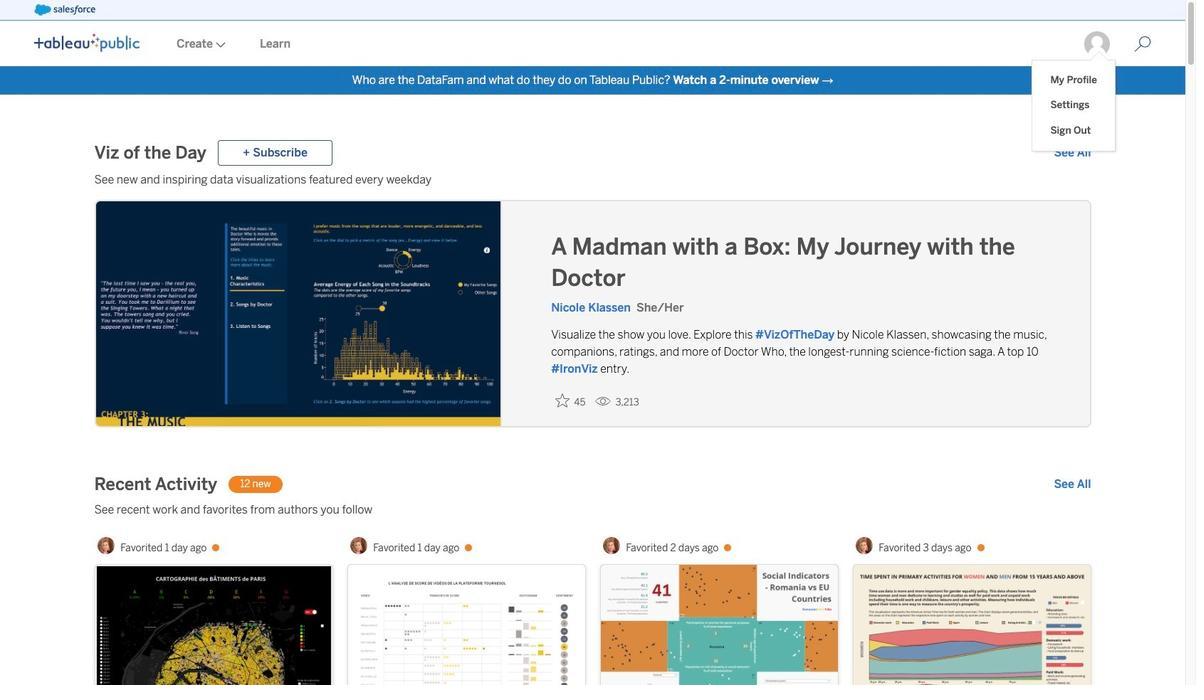Task type: locate. For each thing, give the bounding box(es) containing it.
1 horizontal spatial angela drucioc image
[[856, 538, 873, 555]]

angela drucioc image for third "workbook thumbnail"
[[603, 538, 620, 555]]

angela drucioc image for 4th "workbook thumbnail" from the right
[[98, 538, 115, 555]]

tara.schultz image
[[1083, 30, 1112, 58]]

go to search image
[[1117, 36, 1169, 53]]

1 angela drucioc image from the left
[[98, 538, 115, 555]]

workbook thumbnail image
[[95, 565, 332, 686], [348, 565, 585, 686], [601, 565, 838, 686], [853, 565, 1091, 686]]

see recent work and favorites from authors you follow element
[[94, 502, 1091, 519]]

0 horizontal spatial angela drucioc image
[[98, 538, 115, 555]]

add favorite image
[[556, 394, 570, 408]]

2 workbook thumbnail image from the left
[[348, 565, 585, 686]]

see all recent activity element
[[1054, 476, 1091, 493]]

1 workbook thumbnail image from the left
[[95, 565, 332, 686]]

angela drucioc image
[[98, 538, 115, 555], [856, 538, 873, 555]]

dialog
[[1033, 51, 1115, 151]]

0 horizontal spatial angela drucioc image
[[351, 538, 368, 555]]

2 angela drucioc image from the left
[[603, 538, 620, 555]]

tableau public viz of the day image
[[96, 202, 502, 429]]

4 workbook thumbnail image from the left
[[853, 565, 1091, 686]]

viz of the day heading
[[94, 142, 206, 164]]

list options menu
[[1033, 61, 1115, 151]]

angela drucioc image
[[351, 538, 368, 555], [603, 538, 620, 555]]

Add Favorite button
[[551, 390, 590, 413]]

2 angela drucioc image from the left
[[856, 538, 873, 555]]

1 horizontal spatial angela drucioc image
[[603, 538, 620, 555]]

1 angela drucioc image from the left
[[351, 538, 368, 555]]



Task type: vqa. For each thing, say whether or not it's contained in the screenshot.
topmost Tableau
no



Task type: describe. For each thing, give the bounding box(es) containing it.
salesforce logo image
[[34, 4, 95, 16]]

logo image
[[34, 33, 140, 52]]

see new and inspiring data visualizations featured every weekday element
[[94, 172, 1091, 189]]

angela drucioc image for 1st "workbook thumbnail" from right
[[856, 538, 873, 555]]

3 workbook thumbnail image from the left
[[601, 565, 838, 686]]

see all viz of the day element
[[1054, 145, 1091, 162]]

recent activity heading
[[94, 474, 217, 496]]

angela drucioc image for 3rd "workbook thumbnail" from the right
[[351, 538, 368, 555]]



